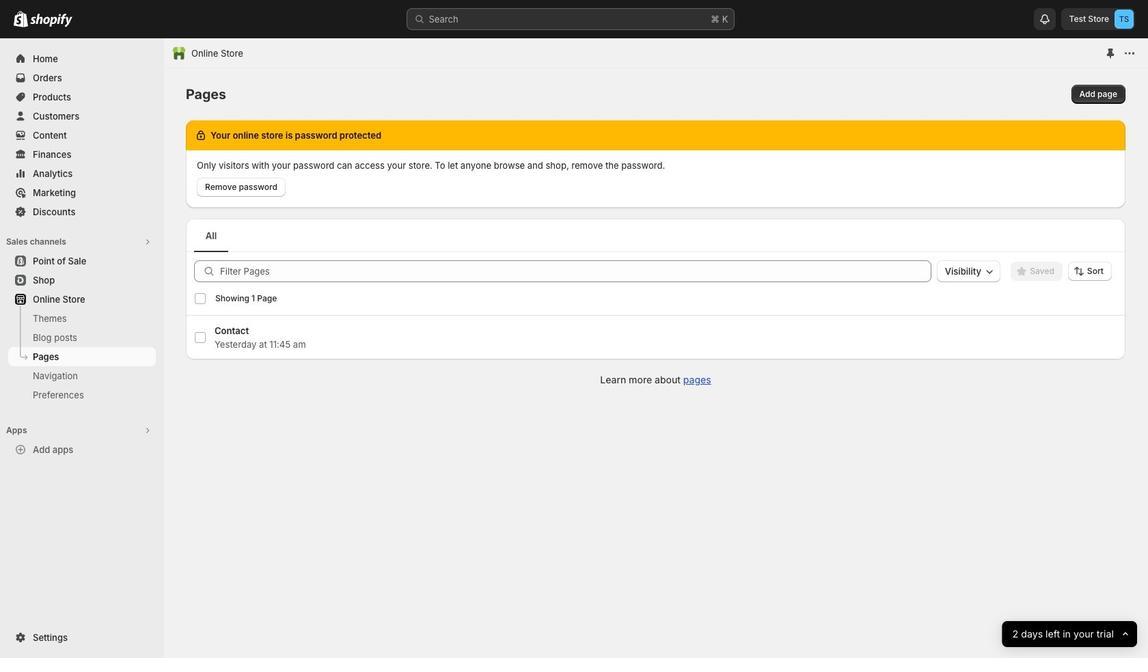Task type: vqa. For each thing, say whether or not it's contained in the screenshot.
settings.
no



Task type: locate. For each thing, give the bounding box(es) containing it.
0 horizontal spatial shopify image
[[14, 11, 28, 27]]

test store image
[[1115, 10, 1134, 29]]

shopify image
[[14, 11, 28, 27], [30, 14, 72, 27]]

online store image
[[172, 46, 186, 60]]



Task type: describe. For each thing, give the bounding box(es) containing it.
1 horizontal spatial shopify image
[[30, 14, 72, 27]]



